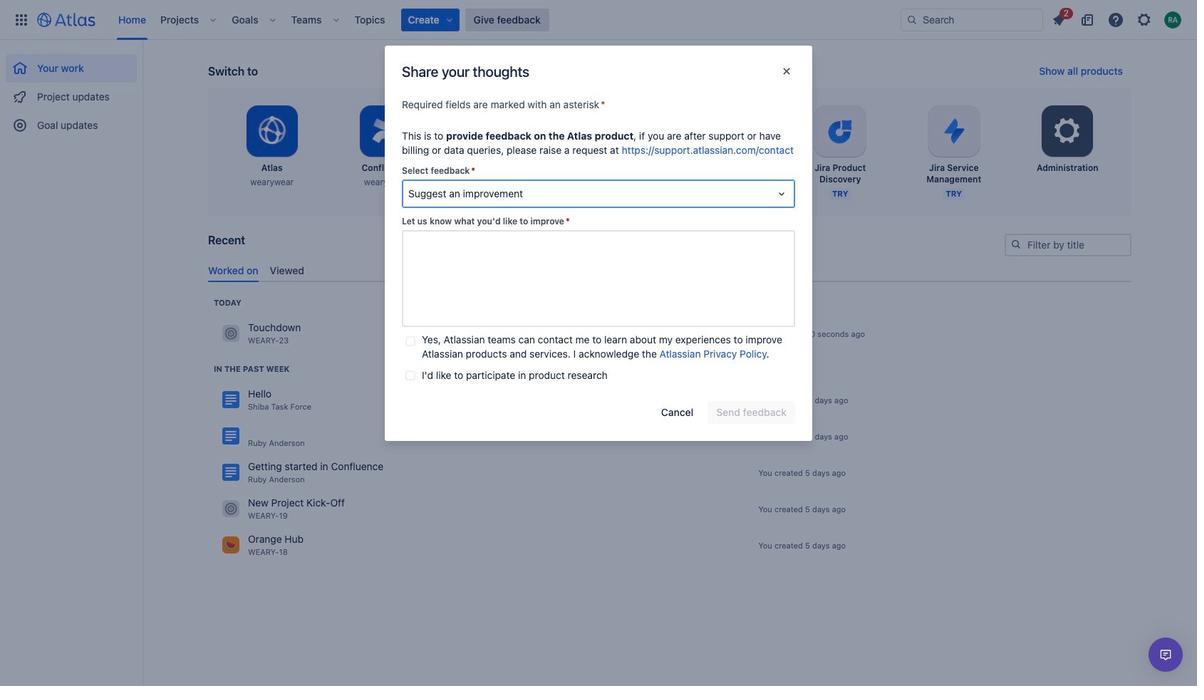 Task type: vqa. For each thing, say whether or not it's contained in the screenshot.
GROUP
yes



Task type: locate. For each thing, give the bounding box(es) containing it.
open intercom messenger image
[[1158, 647, 1175, 664]]

heading
[[214, 297, 242, 309], [214, 363, 290, 375]]

1 vertical spatial heading
[[214, 363, 290, 375]]

0 vertical spatial heading
[[214, 297, 242, 309]]

2 confluence image from the top
[[222, 464, 239, 481]]

tab list
[[202, 258, 1138, 282]]

0 vertical spatial townsquare image
[[222, 325, 239, 342]]

None search field
[[901, 8, 1044, 31]]

townsquare image up townsquare image
[[222, 501, 239, 518]]

2 heading from the top
[[214, 363, 290, 375]]

1 vertical spatial townsquare image
[[222, 501, 239, 518]]

confluence image
[[222, 428, 239, 445], [222, 464, 239, 481]]

0 vertical spatial confluence image
[[222, 428, 239, 445]]

townsquare image up confluence icon
[[222, 325, 239, 342]]

close modal image
[[778, 63, 795, 80]]

search image
[[907, 14, 918, 25]]

group
[[6, 40, 137, 144]]

townsquare image
[[222, 325, 239, 342], [222, 501, 239, 518]]

open image
[[773, 185, 790, 202]]

banner
[[0, 0, 1197, 40]]

None text field
[[402, 230, 795, 327]]

1 vertical spatial confluence image
[[222, 464, 239, 481]]



Task type: describe. For each thing, give the bounding box(es) containing it.
top element
[[9, 0, 901, 40]]

Filter by title field
[[1006, 235, 1130, 255]]

search image
[[1011, 239, 1022, 250]]

2 townsquare image from the top
[[222, 501, 239, 518]]

1 heading from the top
[[214, 297, 242, 309]]

1 townsquare image from the top
[[222, 325, 239, 342]]

1 confluence image from the top
[[222, 428, 239, 445]]

confluence image
[[222, 392, 239, 409]]

settings image
[[1051, 114, 1085, 148]]

Search field
[[901, 8, 1044, 31]]

townsquare image
[[222, 537, 239, 554]]

help image
[[1108, 11, 1125, 28]]



